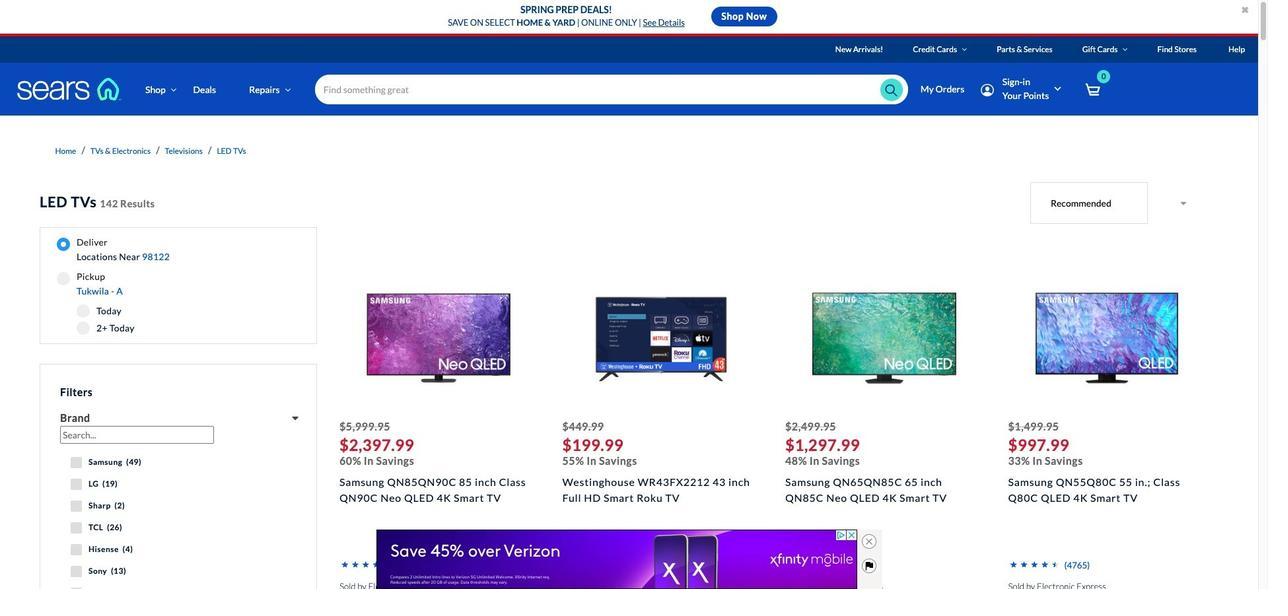 Task type: describe. For each thing, give the bounding box(es) containing it.
1 horizontal spatial angle down image
[[962, 46, 968, 54]]

Search... text field
[[60, 426, 214, 444]]

settings image
[[981, 84, 994, 97]]

rating slider for the samsung qn85qn90c 85 inch class qn90c neo qled 4k smart tv image
[[340, 557, 392, 576]]

view cart image
[[1086, 83, 1101, 97]]



Task type: vqa. For each thing, say whether or not it's contained in the screenshot.
2nd RATING slider
yes



Task type: locate. For each thing, give the bounding box(es) containing it.
home image
[[17, 77, 122, 101]]

rating slider for samsung qn65qn85c 65 inch qn85c neo qled 4k smart tv image
[[786, 557, 838, 576]]

main content
[[0, 116, 1259, 589]]

angle down image
[[285, 85, 291, 94]]

angle down image
[[962, 46, 968, 54], [1123, 46, 1128, 54], [171, 85, 177, 94]]

rating slider
[[340, 557, 392, 576], [786, 557, 838, 576]]

None checkbox
[[71, 501, 82, 512], [71, 523, 82, 534], [71, 588, 82, 589], [71, 501, 82, 512], [71, 523, 82, 534], [71, 588, 82, 589]]

advertisement element
[[376, 530, 857, 589]]

samsung qn85qn90c 85 inch class qn90c neo qled 4k smart tv image
[[367, 266, 511, 410]]

1 rating slider from the left
[[340, 557, 392, 576]]

Search text field
[[315, 75, 909, 104]]

0 horizontal spatial rating slider
[[340, 557, 392, 576]]

samsung qn65qn85c 65 inch qn85c neo qled 4k smart tv image
[[813, 266, 957, 410]]

2 horizontal spatial angle down image
[[1123, 46, 1128, 54]]

westinghouse wr43fx2212 43 inch full hd smart roku tv image
[[590, 266, 734, 410]]

0 horizontal spatial angle down image
[[171, 85, 177, 94]]

None checkbox
[[71, 457, 82, 469], [71, 479, 82, 490], [71, 545, 82, 556], [71, 566, 82, 578], [71, 457, 82, 469], [71, 479, 82, 490], [71, 545, 82, 556], [71, 566, 82, 578]]

2 rating slider from the left
[[786, 557, 838, 576]]

banner
[[0, 36, 1269, 135]]

samsung qn55q80c 55 in.; class q80c qled 4k smart tv image
[[1036, 266, 1180, 410]]

1 horizontal spatial rating slider
[[786, 557, 838, 576]]



